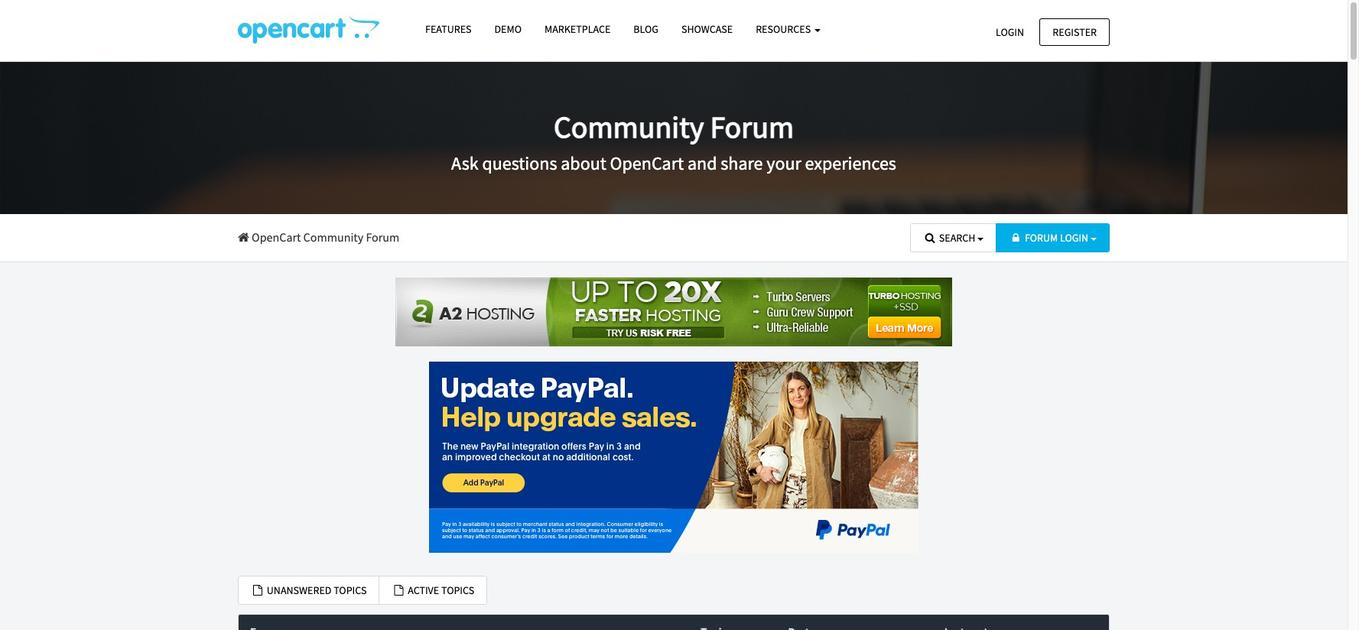 Task type: vqa. For each thing, say whether or not it's contained in the screenshot.
the Login in the "Login" link
yes



Task type: locate. For each thing, give the bounding box(es) containing it.
login right 'lock' icon
[[1060, 231, 1089, 245]]

home image
[[238, 231, 249, 243]]

0 horizontal spatial topics
[[334, 583, 367, 597]]

opencart left and
[[610, 152, 684, 175]]

1 horizontal spatial community
[[554, 108, 704, 146]]

login
[[996, 25, 1024, 39], [1060, 231, 1089, 245]]

resources
[[756, 22, 813, 36]]

opencart community forum
[[249, 229, 400, 245]]

paypal payment gateway image
[[429, 362, 919, 553]]

search
[[939, 231, 976, 245]]

1 vertical spatial login
[[1060, 231, 1089, 245]]

1 topics from the left
[[334, 583, 367, 597]]

community forum ask questions about opencart and share your experiences
[[451, 108, 896, 175]]

search button
[[910, 223, 997, 253]]

0 horizontal spatial forum
[[366, 229, 400, 245]]

forum login button
[[996, 223, 1110, 253]]

2 horizontal spatial forum
[[1025, 231, 1058, 245]]

resources link
[[744, 16, 832, 43]]

opencart
[[610, 152, 684, 175], [252, 229, 301, 245]]

topics for active topics
[[441, 583, 474, 597]]

active topics
[[406, 583, 474, 597]]

0 vertical spatial community
[[554, 108, 704, 146]]

0 vertical spatial login
[[996, 25, 1024, 39]]

questions
[[482, 152, 557, 175]]

showcase
[[682, 22, 733, 36]]

1 horizontal spatial topics
[[441, 583, 474, 597]]

marketplace link
[[533, 16, 622, 43]]

forum
[[710, 108, 794, 146], [366, 229, 400, 245], [1025, 231, 1058, 245]]

0 horizontal spatial opencart
[[252, 229, 301, 245]]

1 vertical spatial opencart
[[252, 229, 301, 245]]

login left register at the right of the page
[[996, 25, 1024, 39]]

file o image
[[251, 585, 265, 596]]

lock image
[[1009, 233, 1023, 243]]

1 horizontal spatial login
[[1060, 231, 1089, 245]]

experiences
[[805, 152, 896, 175]]

register
[[1053, 25, 1097, 39]]

unanswered topics
[[265, 583, 367, 597]]

topics
[[334, 583, 367, 597], [441, 583, 474, 597]]

file o image
[[392, 585, 406, 596]]

and
[[688, 152, 717, 175]]

ask
[[451, 152, 479, 175]]

1 horizontal spatial opencart
[[610, 152, 684, 175]]

blog link
[[622, 16, 670, 43]]

community
[[554, 108, 704, 146], [303, 229, 364, 245]]

search image
[[923, 233, 937, 243]]

topics left file o icon on the bottom left of the page
[[334, 583, 367, 597]]

2 topics from the left
[[441, 583, 474, 597]]

features
[[425, 22, 472, 36]]

a2 hosting image
[[395, 277, 952, 346]]

0 horizontal spatial community
[[303, 229, 364, 245]]

0 vertical spatial opencart
[[610, 152, 684, 175]]

opencart community forum link
[[238, 229, 400, 245]]

1 horizontal spatial forum
[[710, 108, 794, 146]]

demo link
[[483, 16, 533, 43]]

topics right active
[[441, 583, 474, 597]]

opencart right the home image
[[252, 229, 301, 245]]



Task type: describe. For each thing, give the bounding box(es) containing it.
forum login
[[1025, 231, 1089, 245]]

register link
[[1040, 18, 1110, 46]]

topics for unanswered topics
[[334, 583, 367, 597]]

features link
[[414, 16, 483, 43]]

1 vertical spatial community
[[303, 229, 364, 245]]

login inside dropdown button
[[1060, 231, 1089, 245]]

demo
[[495, 22, 522, 36]]

share
[[721, 152, 763, 175]]

forum inside dropdown button
[[1025, 231, 1058, 245]]

blog
[[634, 22, 659, 36]]

marketplace
[[545, 22, 611, 36]]

your
[[767, 152, 802, 175]]

active topics link
[[379, 576, 487, 605]]

active
[[408, 583, 439, 597]]

opencart inside community forum ask questions about opencart and share your experiences
[[610, 152, 684, 175]]

community inside community forum ask questions about opencart and share your experiences
[[554, 108, 704, 146]]

about
[[561, 152, 606, 175]]

unanswered
[[267, 583, 332, 597]]

0 horizontal spatial login
[[996, 25, 1024, 39]]

login link
[[983, 18, 1037, 46]]

showcase link
[[670, 16, 744, 43]]

forum inside community forum ask questions about opencart and share your experiences
[[710, 108, 794, 146]]

unanswered topics link
[[238, 576, 380, 605]]



